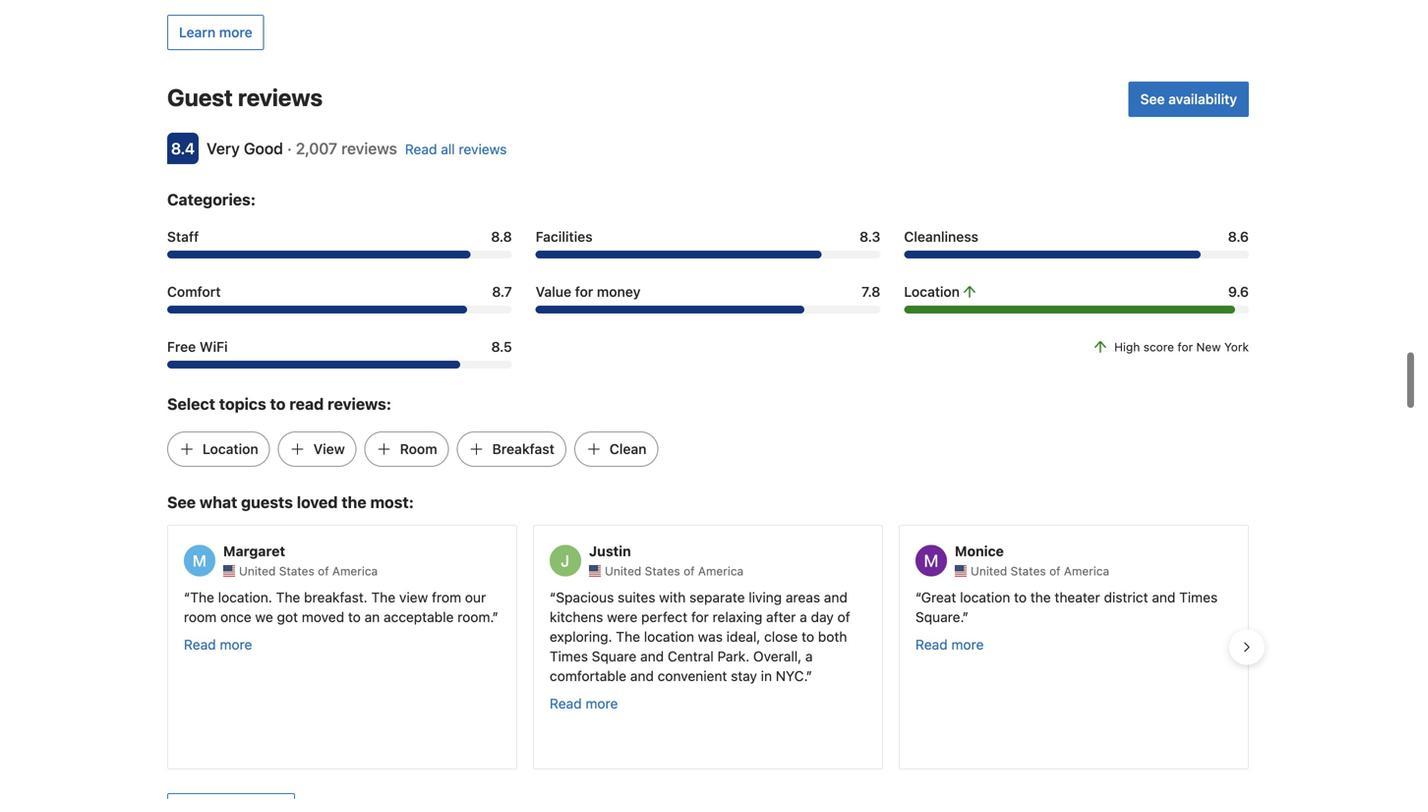 Task type: locate. For each thing, give the bounding box(es) containing it.
convenient
[[658, 668, 727, 685]]

location down cleanliness
[[904, 284, 960, 300]]

read more down the comfortable
[[550, 696, 618, 712]]

the left theater
[[1031, 590, 1051, 606]]

1 vertical spatial for
[[1178, 340, 1193, 354]]

united states of america up breakfast.
[[239, 565, 378, 578]]

united states of america for breakfast.
[[239, 565, 378, 578]]

2 united states of america from the left
[[605, 565, 744, 578]]

3 america from the left
[[1064, 565, 1110, 578]]

park.
[[718, 649, 750, 665]]

of up theater
[[1050, 565, 1061, 578]]

areas
[[786, 590, 820, 606]]

our
[[465, 590, 486, 606]]

high score for new york
[[1114, 340, 1249, 354]]

york
[[1224, 340, 1249, 354]]

score
[[1144, 340, 1174, 354]]

3 united states of america from the left
[[971, 565, 1110, 578]]

location right great
[[960, 590, 1010, 606]]

room
[[400, 441, 437, 457]]

for
[[575, 284, 593, 300], [1178, 340, 1193, 354], [691, 609, 709, 626]]

1 horizontal spatial read more
[[550, 696, 618, 712]]

1 horizontal spatial united
[[605, 565, 642, 578]]

clean
[[610, 441, 647, 457]]

1 horizontal spatial united states of america
[[605, 565, 744, 578]]

read more down square.
[[916, 637, 984, 653]]

read down the comfortable
[[550, 696, 582, 712]]

1 vertical spatial location
[[644, 629, 694, 645]]

0 vertical spatial times
[[1180, 590, 1218, 606]]

1 horizontal spatial "
[[806, 668, 812, 685]]

in
[[761, 668, 772, 685]]

united states of america image up location.
[[223, 566, 235, 577]]

read for great location to the theater district and times square.
[[916, 637, 948, 653]]

" inside " the location. the breakfast. the view from our room once we got moved to an acceptable room. "
[[184, 590, 190, 606]]

2 " from the left
[[550, 590, 556, 606]]

2 horizontal spatial read more button
[[916, 635, 984, 655]]

2 horizontal spatial "
[[963, 609, 969, 626]]

1 america from the left
[[332, 565, 378, 578]]

2 horizontal spatial united states of america image
[[955, 566, 967, 577]]

america up breakfast.
[[332, 565, 378, 578]]

1 horizontal spatial states
[[645, 565, 680, 578]]

0 horizontal spatial united states of america image
[[223, 566, 235, 577]]

1 united states of america image from the left
[[223, 566, 235, 577]]

view
[[313, 441, 345, 457]]

0 horizontal spatial times
[[550, 649, 588, 665]]

0 horizontal spatial read more button
[[184, 635, 252, 655]]

for left "new"
[[1178, 340, 1193, 354]]

ideal,
[[727, 629, 761, 645]]

states up got
[[279, 565, 314, 578]]

3 united from the left
[[971, 565, 1007, 578]]

3 united states of america image from the left
[[955, 566, 967, 577]]

" the location. the breakfast. the view from our room once we got moved to an acceptable room. "
[[184, 590, 499, 626]]

1 horizontal spatial location
[[960, 590, 1010, 606]]

" right acceptable
[[492, 609, 499, 626]]

1 horizontal spatial times
[[1180, 590, 1218, 606]]

states for with
[[645, 565, 680, 578]]

the up an
[[371, 590, 396, 606]]

reviews right all
[[459, 141, 507, 157]]

a up the 'nyc.'
[[806, 649, 813, 665]]

united down margaret
[[239, 565, 276, 578]]

high
[[1114, 340, 1140, 354]]

united states of america image down monice
[[955, 566, 967, 577]]

0 horizontal spatial for
[[575, 284, 593, 300]]

a
[[800, 609, 807, 626], [806, 649, 813, 665]]

2 vertical spatial for
[[691, 609, 709, 626]]

2 states from the left
[[645, 565, 680, 578]]

for up was
[[691, 609, 709, 626]]

read down room
[[184, 637, 216, 653]]

location down topics
[[203, 441, 258, 457]]

0 horizontal spatial united states of america
[[239, 565, 378, 578]]

more down square.
[[952, 637, 984, 653]]

" up kitchens
[[550, 590, 556, 606]]

1 " from the left
[[184, 590, 190, 606]]

" inside " great location to the theater district and times square.
[[916, 590, 921, 606]]

2 horizontal spatial united states of america
[[971, 565, 1110, 578]]

1 horizontal spatial "
[[550, 590, 556, 606]]

of for breakfast.
[[318, 565, 329, 578]]

3 states from the left
[[1011, 565, 1046, 578]]

to left an
[[348, 609, 361, 626]]

the down were
[[616, 629, 640, 645]]

to left theater
[[1014, 590, 1027, 606]]

0 vertical spatial for
[[575, 284, 593, 300]]

see left availability
[[1141, 91, 1165, 107]]

0 vertical spatial location
[[960, 590, 1010, 606]]

read more button for " spacious suites with separate living areas and kitchens were perfect for relaxing after a day of exploring. the location was ideal, close to both times square and central park. overall, a comfortable and convenient stay in nyc.
[[550, 695, 618, 714]]

america
[[332, 565, 378, 578], [698, 565, 744, 578], [1064, 565, 1110, 578]]

0 horizontal spatial states
[[279, 565, 314, 578]]

location
[[904, 284, 960, 300], [203, 441, 258, 457]]

" for " the location. the breakfast. the view from our room once we got moved to an acceptable room. "
[[184, 590, 190, 606]]

united states of america
[[239, 565, 378, 578], [605, 565, 744, 578], [971, 565, 1110, 578]]

see availability
[[1141, 91, 1237, 107]]

times down exploring.
[[550, 649, 588, 665]]

perfect
[[641, 609, 688, 626]]

0 horizontal spatial location
[[203, 441, 258, 457]]

see inside button
[[1141, 91, 1165, 107]]

8.5
[[491, 339, 512, 355]]

1 vertical spatial location
[[203, 441, 258, 457]]

to inside " the location. the breakfast. the view from our room once we got moved to an acceptable room. "
[[348, 609, 361, 626]]

2 horizontal spatial read more
[[916, 637, 984, 653]]

separate
[[690, 590, 745, 606]]

times right district
[[1180, 590, 1218, 606]]

read more down room
[[184, 637, 252, 653]]

and right square at the bottom left of page
[[640, 649, 664, 665]]

read more
[[184, 637, 252, 653], [916, 637, 984, 653], [550, 696, 618, 712]]

" right in
[[806, 668, 812, 685]]

more right learn
[[219, 24, 253, 40]]

and up day
[[824, 590, 848, 606]]

day
[[811, 609, 834, 626]]

0 horizontal spatial see
[[167, 493, 196, 512]]

1 horizontal spatial america
[[698, 565, 744, 578]]

1 united from the left
[[239, 565, 276, 578]]

1 horizontal spatial united states of america image
[[589, 566, 601, 577]]

2 horizontal spatial states
[[1011, 565, 1046, 578]]

1 horizontal spatial the
[[1031, 590, 1051, 606]]

1 vertical spatial see
[[167, 493, 196, 512]]

read more for " the location. the breakfast. the view from our room once we got moved to an acceptable room. "
[[184, 637, 252, 653]]

1 horizontal spatial read more button
[[550, 695, 618, 714]]

1 vertical spatial the
[[1031, 590, 1051, 606]]

location inside " great location to the theater district and times square.
[[960, 590, 1010, 606]]

monice
[[955, 543, 1004, 559]]

0 vertical spatial the
[[342, 493, 367, 512]]

united for monice
[[971, 565, 1007, 578]]

select
[[167, 395, 215, 414]]

united states of america image for justin
[[589, 566, 601, 577]]

1 vertical spatial times
[[550, 649, 588, 665]]

0 horizontal spatial "
[[492, 609, 499, 626]]

see for see what guests loved the most:
[[167, 493, 196, 512]]

2 united states of america image from the left
[[589, 566, 601, 577]]

united states of america image
[[223, 566, 235, 577], [589, 566, 601, 577], [955, 566, 967, 577]]

1 horizontal spatial see
[[1141, 91, 1165, 107]]

more for the location. the breakfast. the view from our room once we got moved to an acceptable room.
[[220, 637, 252, 653]]

the inside " great location to the theater district and times square.
[[1031, 590, 1051, 606]]

2,007
[[296, 139, 337, 158]]

the right loved
[[342, 493, 367, 512]]

read down square.
[[916, 637, 948, 653]]

and right district
[[1152, 590, 1176, 606]]

reviews right 2,007
[[341, 139, 397, 158]]

united states of america image for margaret
[[223, 566, 235, 577]]

staff 8.8 meter
[[167, 251, 512, 259]]

read for the location. the breakfast. the view from our room once we got moved to an acceptable room.
[[184, 637, 216, 653]]

states
[[279, 565, 314, 578], [645, 565, 680, 578], [1011, 565, 1046, 578]]

united states of america up with
[[605, 565, 744, 578]]

read more button down square.
[[916, 635, 984, 655]]

states up with
[[645, 565, 680, 578]]

"
[[492, 609, 499, 626], [963, 609, 969, 626], [806, 668, 812, 685]]

acceptable
[[384, 609, 454, 626]]

read more button down the comfortable
[[550, 695, 618, 714]]

and
[[824, 590, 848, 606], [1152, 590, 1176, 606], [640, 649, 664, 665], [630, 668, 654, 685]]

a left day
[[800, 609, 807, 626]]

read more button down room
[[184, 635, 252, 655]]

the for loved
[[342, 493, 367, 512]]

2 horizontal spatial america
[[1064, 565, 1110, 578]]

rated very good element
[[207, 139, 283, 158]]

to
[[270, 395, 286, 414], [1014, 590, 1027, 606], [348, 609, 361, 626], [802, 629, 814, 645]]

value for money 7.8 meter
[[536, 306, 881, 314]]

states for the
[[279, 565, 314, 578]]

district
[[1104, 590, 1148, 606]]

" down monice
[[963, 609, 969, 626]]

free wifi 8.5 meter
[[167, 361, 512, 369]]

0 horizontal spatial united
[[239, 565, 276, 578]]

" inside " spacious suites with separate living areas and kitchens were perfect for relaxing after a day of exploring. the location was ideal, close to both times square and central park. overall, a comfortable and convenient stay in nyc.
[[550, 590, 556, 606]]

guest reviews
[[167, 84, 323, 111]]

square
[[592, 649, 637, 665]]

once
[[220, 609, 252, 626]]

to left read on the left
[[270, 395, 286, 414]]

america up theater
[[1064, 565, 1110, 578]]

2 united from the left
[[605, 565, 642, 578]]

location down perfect
[[644, 629, 694, 645]]

united for margaret
[[239, 565, 276, 578]]

0 horizontal spatial the
[[342, 493, 367, 512]]

scored 8.4 element
[[167, 133, 199, 164]]

the
[[190, 590, 214, 606], [276, 590, 300, 606], [371, 590, 396, 606], [616, 629, 640, 645]]

more down the comfortable
[[586, 696, 618, 712]]

united states of america up " great location to the theater district and times square.
[[971, 565, 1110, 578]]

·
[[287, 139, 292, 158]]

united down justin
[[605, 565, 642, 578]]

to down day
[[802, 629, 814, 645]]

0 horizontal spatial america
[[332, 565, 378, 578]]

location 9.6 meter
[[904, 306, 1249, 314]]

more down "once"
[[220, 637, 252, 653]]

of up with
[[684, 565, 695, 578]]

3 " from the left
[[916, 590, 921, 606]]

1 horizontal spatial for
[[691, 609, 709, 626]]

breakfast
[[492, 441, 555, 457]]

8.3
[[860, 229, 881, 245]]

cleanliness
[[904, 229, 979, 245]]

0 horizontal spatial "
[[184, 590, 190, 606]]

read more button for " great location to the theater district and times square.
[[916, 635, 984, 655]]

nyc.
[[776, 668, 806, 685]]

2 horizontal spatial reviews
[[459, 141, 507, 157]]

read more button
[[184, 635, 252, 655], [916, 635, 984, 655], [550, 695, 618, 714]]

spacious
[[556, 590, 614, 606]]

0 horizontal spatial read more
[[184, 637, 252, 653]]

" up square.
[[916, 590, 921, 606]]

0 horizontal spatial location
[[644, 629, 694, 645]]

1 vertical spatial a
[[806, 649, 813, 665]]

2 horizontal spatial united
[[971, 565, 1007, 578]]

1 states from the left
[[279, 565, 314, 578]]

location inside " spacious suites with separate living areas and kitchens were perfect for relaxing after a day of exploring. the location was ideal, close to both times square and central park. overall, a comfortable and convenient stay in nyc.
[[644, 629, 694, 645]]

free
[[167, 339, 196, 355]]

of right day
[[838, 609, 850, 626]]

0 vertical spatial see
[[1141, 91, 1165, 107]]

for right the value
[[575, 284, 593, 300]]

location
[[960, 590, 1010, 606], [644, 629, 694, 645]]

2 america from the left
[[698, 565, 744, 578]]

read
[[405, 141, 437, 157], [184, 637, 216, 653], [916, 637, 948, 653], [550, 696, 582, 712]]

more inside button
[[219, 24, 253, 40]]

" for great location to the theater district and times square.
[[963, 609, 969, 626]]

united states of america image down justin
[[589, 566, 601, 577]]

money
[[597, 284, 641, 300]]

see left what
[[167, 493, 196, 512]]

of up breakfast.
[[318, 565, 329, 578]]

" up room
[[184, 590, 190, 606]]

reviews up ·
[[238, 84, 323, 111]]

0 vertical spatial location
[[904, 284, 960, 300]]

united states of america for the
[[971, 565, 1110, 578]]

america up separate
[[698, 565, 744, 578]]

see
[[1141, 91, 1165, 107], [167, 493, 196, 512]]

2 horizontal spatial "
[[916, 590, 921, 606]]

states up " great location to the theater district and times square.
[[1011, 565, 1046, 578]]

1 united states of america from the left
[[239, 565, 378, 578]]

read left all
[[405, 141, 437, 157]]

times inside " great location to the theater district and times square.
[[1180, 590, 1218, 606]]

of inside " spacious suites with separate living areas and kitchens were perfect for relaxing after a day of exploring. the location was ideal, close to both times square and central park. overall, a comfortable and convenient stay in nyc.
[[838, 609, 850, 626]]

see availability button
[[1129, 82, 1249, 117]]

1 horizontal spatial location
[[904, 284, 960, 300]]

united down monice
[[971, 565, 1007, 578]]

the
[[342, 493, 367, 512], [1031, 590, 1051, 606]]

value
[[536, 284, 572, 300]]



Task type: vqa. For each thing, say whether or not it's contained in the screenshot.


Task type: describe. For each thing, give the bounding box(es) containing it.
america for the
[[332, 565, 378, 578]]

exploring.
[[550, 629, 612, 645]]

reviews:
[[328, 395, 391, 414]]

" inside " the location. the breakfast. the view from our room once we got moved to an acceptable room. "
[[492, 609, 499, 626]]

read more button for " the location. the breakfast. the view from our room once we got moved to an acceptable room. "
[[184, 635, 252, 655]]

availability
[[1169, 91, 1237, 107]]

categories:
[[167, 190, 256, 209]]

8.8
[[491, 229, 512, 245]]

learn
[[179, 24, 216, 40]]

" for " spacious suites with separate living areas and kitchens were perfect for relaxing after a day of exploring. the location was ideal, close to both times square and central park. overall, a comfortable and convenient stay in nyc.
[[550, 590, 556, 606]]

suites
[[618, 590, 656, 606]]

kitchens
[[550, 609, 603, 626]]

what
[[200, 493, 237, 512]]

living
[[749, 590, 782, 606]]

facilities
[[536, 229, 593, 245]]

to inside " spacious suites with separate living areas and kitchens were perfect for relaxing after a day of exploring. the location was ideal, close to both times square and central park. overall, a comfortable and convenient stay in nyc.
[[802, 629, 814, 645]]

of for the
[[1050, 565, 1061, 578]]

theater
[[1055, 590, 1100, 606]]

staff
[[167, 229, 199, 245]]

america for living
[[698, 565, 744, 578]]

and down square at the bottom left of page
[[630, 668, 654, 685]]

value for money
[[536, 284, 641, 300]]

most:
[[370, 493, 414, 512]]

1 horizontal spatial reviews
[[341, 139, 397, 158]]

after
[[766, 609, 796, 626]]

and inside " great location to the theater district and times square.
[[1152, 590, 1176, 606]]

free wifi
[[167, 339, 228, 355]]

united states of america for separate
[[605, 565, 744, 578]]

new
[[1197, 340, 1221, 354]]

9.6
[[1228, 284, 1249, 300]]

topics
[[219, 395, 266, 414]]

guests
[[241, 493, 293, 512]]

got
[[277, 609, 298, 626]]

were
[[607, 609, 638, 626]]

the for to
[[1031, 590, 1051, 606]]

" for spacious suites with separate living areas and kitchens were perfect for relaxing after a day of exploring. the location was ideal, close to both times square and central park. overall, a comfortable and convenient stay in nyc.
[[806, 668, 812, 685]]

read more for " spacious suites with separate living areas and kitchens were perfect for relaxing after a day of exploring. the location was ideal, close to both times square and central park. overall, a comfortable and convenient stay in nyc.
[[550, 696, 618, 712]]

more for spacious suites with separate living areas and kitchens were perfect for relaxing after a day of exploring. the location was ideal, close to both times square and central park. overall, a comfortable and convenient stay in nyc.
[[586, 696, 618, 712]]

2 horizontal spatial for
[[1178, 340, 1193, 354]]

see what guests loved the most:
[[167, 493, 414, 512]]

view
[[399, 590, 428, 606]]

8.6
[[1228, 229, 1249, 245]]

learn more button
[[167, 15, 264, 50]]

comfort
[[167, 284, 221, 300]]

states for to
[[1011, 565, 1046, 578]]

learn more
[[179, 24, 253, 40]]

7.8
[[862, 284, 881, 300]]

loved
[[297, 493, 338, 512]]

location.
[[218, 590, 272, 606]]

read for spacious suites with separate living areas and kitchens were perfect for relaxing after a day of exploring. the location was ideal, close to both times square and central park. overall, a comfortable and convenient stay in nyc.
[[550, 696, 582, 712]]

the inside " spacious suites with separate living areas and kitchens were perfect for relaxing after a day of exploring. the location was ideal, close to both times square and central park. overall, a comfortable and convenient stay in nyc.
[[616, 629, 640, 645]]

" spacious suites with separate living areas and kitchens were perfect for relaxing after a day of exploring. the location was ideal, close to both times square and central park. overall, a comfortable and convenient stay in nyc.
[[550, 590, 850, 685]]

read more for " great location to the theater district and times square.
[[916, 637, 984, 653]]

more for great location to the theater district and times square.
[[952, 637, 984, 653]]

the up room
[[190, 590, 214, 606]]

cleanliness 8.6 meter
[[904, 251, 1249, 259]]

8.7
[[492, 284, 512, 300]]

the up got
[[276, 590, 300, 606]]

justin
[[589, 543, 631, 559]]

we
[[255, 609, 273, 626]]

facilities 8.3 meter
[[536, 251, 881, 259]]

close
[[764, 629, 798, 645]]

america for theater
[[1064, 565, 1110, 578]]

see for see availability
[[1141, 91, 1165, 107]]

stay
[[731, 668, 757, 685]]

8.4
[[171, 139, 195, 158]]

breakfast.
[[304, 590, 368, 606]]

was
[[698, 629, 723, 645]]

this is a carousel with rotating slides. it displays featured reviews of the property. use the next and previous buttons to navigate. region
[[151, 517, 1265, 778]]

central
[[668, 649, 714, 665]]

" great location to the theater district and times square.
[[916, 590, 1218, 626]]

read
[[289, 395, 324, 414]]

square.
[[916, 609, 963, 626]]

from
[[432, 590, 461, 606]]

margaret
[[223, 543, 285, 559]]

to inside " great location to the theater district and times square.
[[1014, 590, 1027, 606]]

united for justin
[[605, 565, 642, 578]]

0 vertical spatial a
[[800, 609, 807, 626]]

very good · 2,007 reviews
[[207, 139, 397, 158]]

united states of america image for monice
[[955, 566, 967, 577]]

moved
[[302, 609, 344, 626]]

an
[[365, 609, 380, 626]]

review categories element
[[167, 188, 256, 212]]

of for separate
[[684, 565, 695, 578]]

room.
[[458, 609, 492, 626]]

select topics to read reviews:
[[167, 395, 391, 414]]

guest
[[167, 84, 233, 111]]

all
[[441, 141, 455, 157]]

both
[[818, 629, 847, 645]]

for inside " spacious suites with separate living areas and kitchens were perfect for relaxing after a day of exploring. the location was ideal, close to both times square and central park. overall, a comfortable and convenient stay in nyc.
[[691, 609, 709, 626]]

guest reviews element
[[167, 82, 1121, 113]]

comfortable
[[550, 668, 627, 685]]

" for " great location to the theater district and times square.
[[916, 590, 921, 606]]

wifi
[[200, 339, 228, 355]]

relaxing
[[713, 609, 763, 626]]

overall,
[[753, 649, 802, 665]]

with
[[659, 590, 686, 606]]

good
[[244, 139, 283, 158]]

read all reviews
[[405, 141, 507, 157]]

great
[[921, 590, 956, 606]]

room
[[184, 609, 217, 626]]

0 horizontal spatial reviews
[[238, 84, 323, 111]]

comfort 8.7 meter
[[167, 306, 512, 314]]

times inside " spacious suites with separate living areas and kitchens were perfect for relaxing after a day of exploring. the location was ideal, close to both times square and central park. overall, a comfortable and convenient stay in nyc.
[[550, 649, 588, 665]]

very
[[207, 139, 240, 158]]



